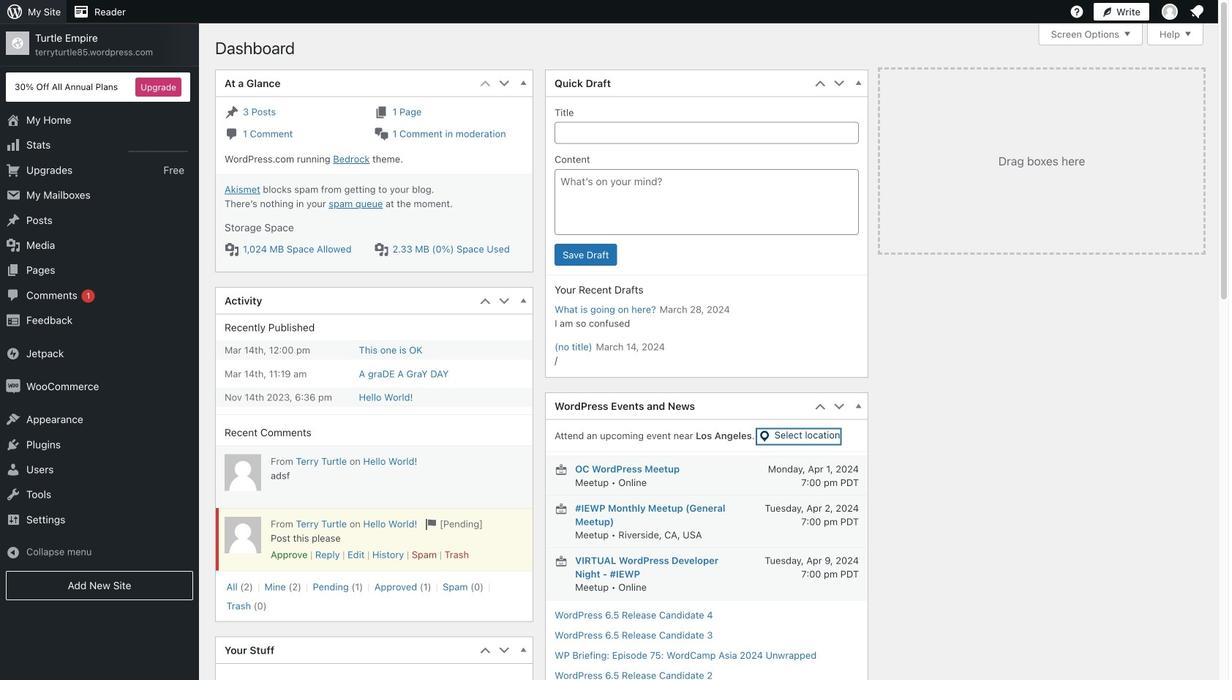Task type: locate. For each thing, give the bounding box(es) containing it.
None text field
[[555, 122, 859, 144]]

toolbar navigation
[[0, 0, 1210, 23]]

What's on your mind? text field
[[555, 169, 859, 235]]

None submit
[[555, 244, 617, 266]]

hourly views image
[[129, 138, 187, 153]]



Task type: describe. For each thing, give the bounding box(es) containing it.
main menu navigation
[[0, 23, 199, 606]]



Task type: vqa. For each thing, say whether or not it's contained in the screenshot.
download12march option
no



